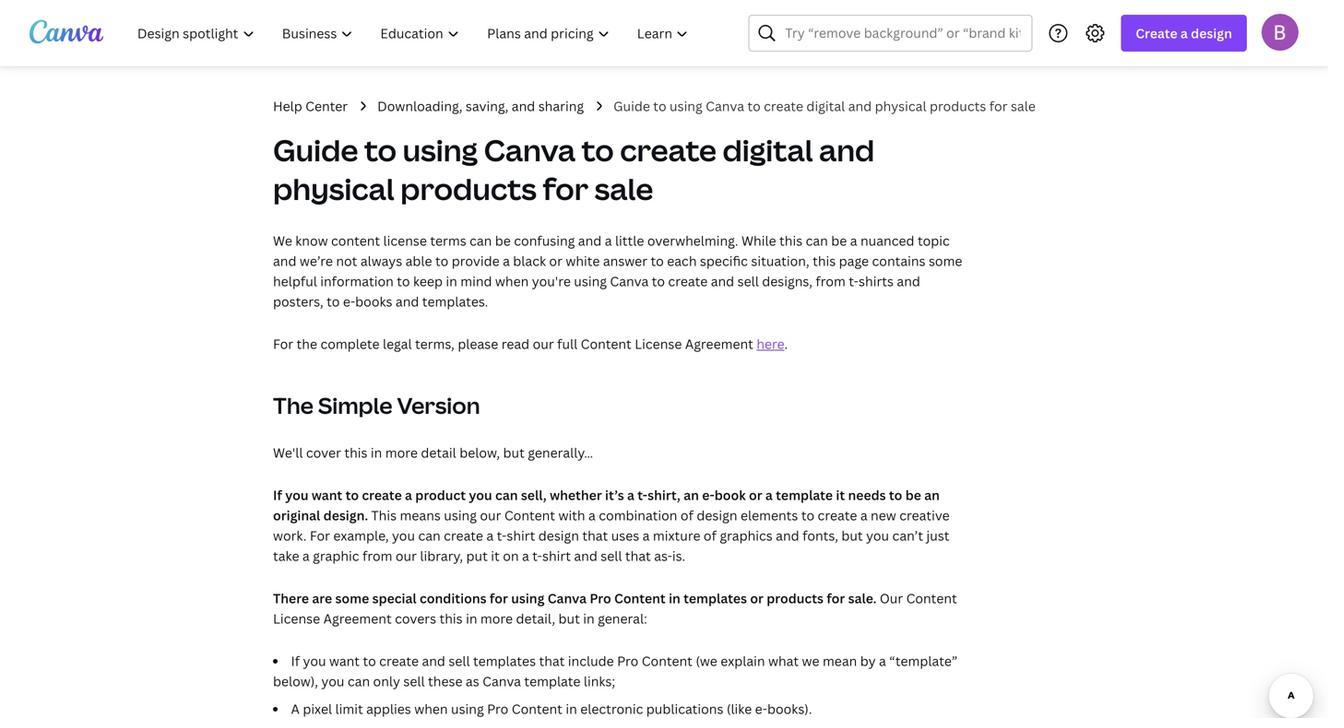 Task type: vqa. For each thing, say whether or not it's contained in the screenshot.
the e-
yes



Task type: describe. For each thing, give the bounding box(es) containing it.
provide
[[452, 252, 500, 270]]

physical inside the guide to using canva to create digital and physical products for sale
[[273, 169, 394, 209]]

original
[[273, 507, 320, 524]]

it inside if you want to create a product you can sell, whether it's a t-shirt, an e-book or a template it needs to be an original design.
[[836, 486, 845, 504]]

center
[[305, 97, 348, 115]]

create inside the guide to using canva to create digital and physical products for sale
[[620, 130, 717, 170]]

1 horizontal spatial guide
[[613, 97, 650, 115]]

below),
[[273, 673, 318, 690]]

covers
[[395, 610, 436, 628]]

physical inside guide to using canva to create digital and physical products for sale link
[[875, 97, 926, 115]]

not
[[336, 252, 357, 270]]

as
[[466, 673, 479, 690]]

(we
[[696, 652, 717, 670]]

sell inside we know content license terms can be confusing and a little overwhelming. while this can be a nuanced topic and we're not always able to provide a black or white answer to each specific situation, this page contains some helpful information to keep in mind when you're using canva to create and sell designs, from t-shirts and posters, to e-books and templates.
[[737, 273, 759, 290]]

in down there are some special conditions for using canva pro content in templates or products for sale.
[[583, 610, 595, 628]]

canva inside if you want to create and sell templates that include pro content (we explain what we mean by a "template" below), you can only sell these as canva template links;
[[482, 673, 521, 690]]

1 horizontal spatial sale
[[1011, 97, 1036, 115]]

0 horizontal spatial design
[[538, 527, 579, 545]]

a inside dropdown button
[[1180, 24, 1188, 42]]

topic
[[918, 232, 950, 249]]

cover
[[306, 444, 341, 462]]

when inside we know content license terms can be confusing and a little overwhelming. while this can be a nuanced topic and we're not always able to provide a black or white answer to each specific situation, this page contains some helpful information to keep in mind when you're using canva to create and sell designs, from t-shirts and posters, to e-books and templates.
[[495, 273, 529, 290]]

it inside this means using our content with a combination of design elements to create a new creative work. for example, you can create a t-shirt design that uses a mixture of graphics and fonts, but you can't just take a graphic from our library, put it on a t-shirt and sell that as-is.
[[491, 547, 500, 565]]

a left little
[[605, 232, 612, 249]]

in down conditions
[[466, 610, 477, 628]]

keep
[[413, 273, 443, 290]]

and inside if you want to create and sell templates that include pro content (we explain what we mean by a "template" below), you can only sell these as canva template links;
[[422, 652, 445, 670]]

posters,
[[273, 293, 323, 310]]

able
[[405, 252, 432, 270]]

0 vertical spatial guide to using canva to create digital and physical products for sale
[[613, 97, 1036, 115]]

a
[[291, 700, 300, 718]]

take
[[273, 547, 299, 565]]

version
[[397, 391, 480, 421]]

below,
[[459, 444, 500, 462]]

a pixel limit applies when using pro content in electronic publications (like e-books).
[[291, 700, 812, 718]]

fonts,
[[802, 527, 838, 545]]

and down we
[[273, 252, 296, 270]]

template inside if you want to create and sell templates that include pro content (we explain what we mean by a "template" below), you can only sell these as canva template links;
[[524, 673, 581, 690]]

read
[[501, 335, 530, 353]]

and down with
[[574, 547, 597, 565]]

content left electronic
[[512, 700, 562, 718]]

shirts
[[859, 273, 894, 290]]

templates.
[[422, 293, 488, 310]]

this inside the our content license agreement covers this in more detail, but in general:
[[439, 610, 463, 628]]

full
[[557, 335, 578, 353]]

design inside create a design dropdown button
[[1191, 24, 1232, 42]]

shirt,
[[648, 486, 680, 504]]

and down specific
[[711, 273, 734, 290]]

and inside the guide to using canva to create digital and physical products for sale
[[819, 130, 874, 170]]

1 horizontal spatial be
[[831, 232, 847, 249]]

in inside we know content license terms can be confusing and a little overwhelming. while this can be a nuanced topic and we're not always able to provide a black or white answer to each specific situation, this page contains some helpful information to keep in mind when you're using canva to create and sell designs, from t-shirts and posters, to e-books and templates.
[[446, 273, 457, 290]]

guide inside the guide to using canva to create digital and physical products for sale
[[273, 130, 358, 170]]

this means using our content with a combination of design elements to create a new creative work. for example, you can create a t-shirt design that uses a mixture of graphics and fonts, but you can't just take a graphic from our library, put it on a t-shirt and sell that as-is.
[[273, 507, 950, 565]]

black
[[513, 252, 546, 270]]

2 an from the left
[[924, 486, 940, 504]]

can up "situation,"
[[806, 232, 828, 249]]

0 vertical spatial more
[[385, 444, 418, 462]]

confusing
[[514, 232, 575, 249]]

means
[[400, 507, 441, 524]]

you down the new
[[866, 527, 889, 545]]

0 vertical spatial our
[[533, 335, 554, 353]]

e- inside if you want to create a product you can sell, whether it's a t-shirt, an e-book or a template it needs to be an original design.
[[702, 486, 714, 504]]

2 horizontal spatial that
[[625, 547, 651, 565]]

we
[[273, 232, 292, 249]]

detail
[[421, 444, 456, 462]]

want for if you want to create a product you can sell, whether it's a t-shirt, an e-book or a template it needs to be an original design.
[[312, 486, 342, 504]]

conditions
[[420, 590, 487, 607]]

can inside if you want to create and sell templates that include pro content (we explain what we mean by a "template" below), you can only sell these as canva template links;
[[348, 673, 370, 690]]

in down is.
[[669, 590, 680, 607]]

if you want to create a product you can sell, whether it's a t-shirt, an e-book or a template it needs to be an original design.
[[273, 486, 940, 524]]

t- inside we know content license terms can be confusing and a little overwhelming. while this can be a nuanced topic and we're not always able to provide a black or white answer to each specific situation, this page contains some helpful information to keep in mind when you're using canva to create and sell designs, from t-shirts and posters, to e-books and templates.
[[849, 273, 859, 290]]

simple
[[318, 391, 392, 421]]

uses
[[611, 527, 639, 545]]

saving,
[[466, 97, 508, 115]]

we're
[[300, 252, 333, 270]]

sell,
[[521, 486, 547, 504]]

we'll
[[273, 444, 303, 462]]

if for if you want to create a product you can sell, whether it's a t-shirt, an e-book or a template it needs to be an original design.
[[273, 486, 282, 504]]

more inside the our content license agreement covers this in more detail, but in general:
[[480, 610, 513, 628]]

know
[[295, 232, 328, 249]]

create inside we know content license terms can be confusing and a little overwhelming. while this can be a nuanced topic and we're not always able to provide a black or white answer to each specific situation, this page contains some helpful information to keep in mind when you're using canva to create and sell designs, from t-shirts and posters, to e-books and templates.
[[668, 273, 708, 290]]

we know content license terms can be confusing and a little overwhelming. while this can be a nuanced topic and we're not always able to provide a black or white answer to each specific situation, this page contains some helpful information to keep in mind when you're using canva to create and sell designs, from t-shirts and posters, to e-books and templates.
[[273, 232, 962, 310]]

1 horizontal spatial pro
[[590, 590, 611, 607]]

is.
[[672, 547, 685, 565]]

content inside the our content license agreement covers this in more detail, but in general:
[[906, 590, 957, 607]]

a left black
[[503, 252, 510, 270]]

downloading, saving, and sharing
[[377, 97, 584, 115]]

.
[[784, 335, 788, 353]]

content
[[331, 232, 380, 249]]

1 vertical spatial products
[[400, 169, 537, 209]]

0 vertical spatial agreement
[[685, 335, 753, 353]]

a up the "means"
[[405, 486, 412, 504]]

that inside if you want to create and sell templates that include pro content (we explain what we mean by a "template" below), you can only sell these as canva template links;
[[539, 652, 565, 670]]

creative
[[899, 507, 950, 524]]

help center
[[273, 97, 348, 115]]

while
[[741, 232, 776, 249]]

top level navigation element
[[125, 15, 704, 52]]

0 horizontal spatial be
[[495, 232, 511, 249]]

sharing
[[538, 97, 584, 115]]

1 an from the left
[[684, 486, 699, 504]]

always
[[360, 252, 402, 270]]

but inside this means using our content with a combination of design elements to create a new creative work. for example, you can create a t-shirt design that uses a mixture of graphics and fonts, but you can't just take a graphic from our library, put it on a t-shirt and sell that as-is.
[[841, 527, 863, 545]]

we
[[802, 652, 819, 670]]

and right saving,
[[512, 97, 535, 115]]

pixel
[[303, 700, 332, 718]]

1 vertical spatial digital
[[723, 130, 813, 170]]

2 vertical spatial or
[[750, 590, 764, 607]]

what
[[768, 652, 799, 670]]

from inside we know content license terms can be confusing and a little overwhelming. while this can be a nuanced topic and we're not always able to provide a black or white answer to each specific situation, this page contains some helpful information to keep in mind when you're using canva to create and sell designs, from t-shirts and posters, to e-books and templates.
[[816, 273, 846, 290]]

be inside if you want to create a product you can sell, whether it's a t-shirt, an e-book or a template it needs to be an original design.
[[905, 486, 921, 504]]

generally…
[[528, 444, 593, 462]]

white
[[566, 252, 600, 270]]

mixture
[[653, 527, 700, 545]]

library,
[[420, 547, 463, 565]]

a right uses on the left of the page
[[642, 527, 650, 545]]

1 horizontal spatial design
[[697, 507, 737, 524]]

sell inside this means using our content with a combination of design elements to create a new creative work. for example, you can create a t-shirt design that uses a mixture of graphics and fonts, but you can't just take a graphic from our library, put it on a t-shirt and sell that as-is.
[[601, 547, 622, 565]]

1 vertical spatial guide to using canva to create digital and physical products for sale
[[273, 130, 874, 209]]

this right cover
[[344, 444, 367, 462]]

design.
[[323, 507, 368, 524]]

book
[[714, 486, 746, 504]]

some inside we know content license terms can be confusing and a little overwhelming. while this can be a nuanced topic and we're not always able to provide a black or white answer to each specific situation, this page contains some helpful information to keep in mind when you're using canva to create and sell designs, from t-shirts and posters, to e-books and templates.
[[929, 252, 962, 270]]

1 horizontal spatial license
[[635, 335, 682, 353]]

and down contains
[[897, 273, 920, 290]]

there are some special conditions for using canva pro content in templates or products for sale.
[[273, 590, 880, 607]]

can inside if you want to create a product you can sell, whether it's a t-shirt, an e-book or a template it needs to be an original design.
[[495, 486, 518, 504]]

you're
[[532, 273, 571, 290]]

1 horizontal spatial shirt
[[542, 547, 571, 565]]

1 vertical spatial when
[[414, 700, 448, 718]]

to inside this means using our content with a combination of design elements to create a new creative work. for example, you can create a t-shirt design that uses a mixture of graphics and fonts, but you can't just take a graphic from our library, put it on a t-shirt and sell that as-is.
[[801, 507, 814, 524]]

our content license agreement covers this in more detail, but in general:
[[273, 590, 957, 628]]

0 vertical spatial shirt
[[507, 527, 535, 545]]

limit
[[335, 700, 363, 718]]

answer
[[603, 252, 647, 270]]

special
[[372, 590, 417, 607]]

if for if you want to create and sell templates that include pro content (we explain what we mean by a "template" below), you can only sell these as canva template links;
[[291, 652, 300, 670]]

a left the new
[[860, 507, 867, 524]]

detail,
[[516, 610, 555, 628]]

you up the original
[[285, 486, 309, 504]]

here
[[757, 335, 784, 353]]

overwhelming.
[[647, 232, 738, 249]]

a right with
[[588, 507, 596, 524]]

create a design
[[1136, 24, 1232, 42]]

1 vertical spatial our
[[480, 507, 501, 524]]

0 vertical spatial templates
[[684, 590, 747, 607]]

"template"
[[889, 652, 958, 670]]



Task type: locate. For each thing, give the bounding box(es) containing it.
e- down information
[[343, 293, 355, 310]]

1 horizontal spatial for
[[310, 527, 330, 545]]

0 horizontal spatial agreement
[[323, 610, 392, 628]]

sell up as
[[449, 652, 470, 670]]

agreement down are
[[323, 610, 392, 628]]

pro
[[590, 590, 611, 607], [617, 652, 638, 670], [487, 700, 508, 718]]

0 vertical spatial some
[[929, 252, 962, 270]]

0 horizontal spatial template
[[524, 673, 581, 690]]

0 horizontal spatial of
[[681, 507, 693, 524]]

0 horizontal spatial e-
[[343, 293, 355, 310]]

from down page
[[816, 273, 846, 290]]

only
[[373, 673, 400, 690]]

these
[[428, 673, 463, 690]]

physical down try "remove background" or "brand kit" search box
[[875, 97, 926, 115]]

want for if you want to create and sell templates that include pro content (we explain what we mean by a "template" below), you can only sell these as canva template links;
[[329, 652, 360, 670]]

physical up content
[[273, 169, 394, 209]]

digital inside guide to using canva to create digital and physical products for sale link
[[806, 97, 845, 115]]

bob builder image
[[1262, 14, 1298, 50]]

if you want to create and sell templates that include pro content (we explain what we mean by a "template" below), you can only sell these as canva template links;
[[273, 652, 958, 690]]

license down we know content license terms can be confusing and a little overwhelming. while this can be a nuanced topic and we're not always able to provide a black or white answer to each specific situation, this page contains some helpful information to keep in mind when you're using canva to create and sell designs, from t-shirts and posters, to e-books and templates.
[[635, 335, 682, 353]]

sale
[[1011, 97, 1036, 115], [594, 169, 653, 209]]

it's
[[605, 486, 624, 504]]

a right take
[[302, 547, 310, 565]]

1 horizontal spatial but
[[558, 610, 580, 628]]

e- inside we know content license terms can be confusing and a little overwhelming. while this can be a nuanced topic and we're not always able to provide a black or white answer to each specific situation, this page contains some helpful information to keep in mind when you're using canva to create and sell designs, from t-shirts and posters, to e-books and templates.
[[343, 293, 355, 310]]

1 vertical spatial or
[[749, 486, 762, 504]]

be up page
[[831, 232, 847, 249]]

design right create
[[1191, 24, 1232, 42]]

license inside the our content license agreement covers this in more detail, but in general:
[[273, 610, 320, 628]]

canva inside we know content license terms can be confusing and a little overwhelming. while this can be a nuanced topic and we're not always able to provide a black or white answer to each specific situation, this page contains some helpful information to keep in mind when you're using canva to create and sell designs, from t-shirts and posters, to e-books and templates.
[[610, 273, 649, 290]]

or
[[549, 252, 562, 270], [749, 486, 762, 504], [750, 590, 764, 607]]

0 vertical spatial products
[[930, 97, 986, 115]]

using inside this means using our content with a combination of design elements to create a new creative work. for example, you can create a t-shirt design that uses a mixture of graphics and fonts, but you can't just take a graphic from our library, put it on a t-shirt and sell that as-is.
[[444, 507, 477, 524]]

and down keep
[[396, 293, 419, 310]]

from down example,
[[362, 547, 392, 565]]

this down conditions
[[439, 610, 463, 628]]

0 horizontal spatial more
[[385, 444, 418, 462]]

are
[[312, 590, 332, 607]]

create a design button
[[1121, 15, 1247, 52]]

include
[[568, 652, 614, 670]]

in down the simple version
[[371, 444, 382, 462]]

downloading, saving, and sharing link
[[377, 96, 584, 116]]

when
[[495, 273, 529, 290], [414, 700, 448, 718]]

0 vertical spatial want
[[312, 486, 342, 504]]

graphic
[[313, 547, 359, 565]]

just
[[926, 527, 949, 545]]

1 horizontal spatial it
[[836, 486, 845, 504]]

if inside if you want to create a product you can sell, whether it's a t-shirt, an e-book or a template it needs to be an original design.
[[273, 486, 282, 504]]

our up put
[[480, 507, 501, 524]]

template
[[776, 486, 833, 504], [524, 673, 581, 690]]

in up templates.
[[446, 273, 457, 290]]

the
[[297, 335, 317, 353]]

0 vertical spatial of
[[681, 507, 693, 524]]

t- right on
[[532, 547, 542, 565]]

1 horizontal spatial products
[[767, 590, 824, 607]]

templates
[[684, 590, 747, 607], [473, 652, 536, 670]]

books
[[355, 293, 392, 310]]

this up "situation,"
[[779, 232, 802, 249]]

applies
[[366, 700, 411, 718]]

create inside if you want to create and sell templates that include pro content (we explain what we mean by a "template" below), you can only sell these as canva template links;
[[379, 652, 419, 670]]

1 horizontal spatial e-
[[702, 486, 714, 504]]

1 horizontal spatial templates
[[684, 590, 747, 607]]

links;
[[584, 673, 615, 690]]

a up page
[[850, 232, 857, 249]]

0 horizontal spatial our
[[396, 547, 417, 565]]

t- up on
[[497, 527, 507, 545]]

0 vertical spatial sale
[[1011, 97, 1036, 115]]

1 horizontal spatial that
[[582, 527, 608, 545]]

there
[[273, 590, 309, 607]]

and up white
[[578, 232, 602, 249]]

0 vertical spatial that
[[582, 527, 608, 545]]

0 horizontal spatial an
[[684, 486, 699, 504]]

Try "remove background" or "brand kit" search field
[[785, 16, 1020, 51]]

can down the "means"
[[418, 527, 441, 545]]

mind
[[460, 273, 492, 290]]

(like
[[727, 700, 752, 718]]

sell down uses on the left of the page
[[601, 547, 622, 565]]

t- inside if you want to create a product you can sell, whether it's a t-shirt, an e-book or a template it needs to be an original design.
[[637, 486, 648, 504]]

information
[[320, 273, 394, 290]]

products down try "remove background" or "brand kit" search box
[[930, 97, 986, 115]]

or down graphics
[[750, 590, 764, 607]]

publications
[[646, 700, 723, 718]]

or up elements
[[749, 486, 762, 504]]

terms,
[[415, 335, 455, 353]]

and
[[512, 97, 535, 115], [848, 97, 872, 115], [819, 130, 874, 170], [578, 232, 602, 249], [273, 252, 296, 270], [711, 273, 734, 290], [897, 273, 920, 290], [396, 293, 419, 310], [776, 527, 799, 545], [574, 547, 597, 565], [422, 652, 445, 670]]

guide to using canva to create digital and physical products for sale link
[[613, 96, 1036, 116]]

that left include
[[539, 652, 565, 670]]

books).
[[767, 700, 812, 718]]

if inside if you want to create and sell templates that include pro content (we explain what we mean by a "template" below), you can only sell these as canva template links;
[[291, 652, 300, 670]]

it left 'needs'
[[836, 486, 845, 504]]

content inside if you want to create and sell templates that include pro content (we explain what we mean by a "template" below), you can only sell these as canva template links;
[[642, 652, 692, 670]]

some down topic on the right of the page
[[929, 252, 962, 270]]

1 vertical spatial license
[[273, 610, 320, 628]]

this
[[371, 507, 397, 524]]

this left page
[[813, 252, 836, 270]]

2 vertical spatial design
[[538, 527, 579, 545]]

sale inside the guide to using canva to create digital and physical products for sale
[[594, 169, 653, 209]]

can up provide
[[470, 232, 492, 249]]

and down guide to using canva to create digital and physical products for sale link
[[819, 130, 874, 170]]

please
[[458, 335, 498, 353]]

page
[[839, 252, 869, 270]]

nuanced
[[860, 232, 914, 249]]

templates up as
[[473, 652, 536, 670]]

you
[[285, 486, 309, 504], [469, 486, 492, 504], [392, 527, 415, 545], [866, 527, 889, 545], [303, 652, 326, 670], [321, 673, 344, 690]]

of
[[681, 507, 693, 524], [704, 527, 717, 545]]

a right it's
[[627, 486, 634, 504]]

our
[[880, 590, 903, 607]]

0 horizontal spatial templates
[[473, 652, 536, 670]]

a inside if you want to create and sell templates that include pro content (we explain what we mean by a "template" below), you can only sell these as canva template links;
[[879, 652, 886, 670]]

each
[[667, 252, 697, 270]]

for up graphic
[[310, 527, 330, 545]]

want inside if you want to create a product you can sell, whether it's a t-shirt, an e-book or a template it needs to be an original design.
[[312, 486, 342, 504]]

0 horizontal spatial guide
[[273, 130, 358, 170]]

2 horizontal spatial products
[[930, 97, 986, 115]]

but down there are some special conditions for using canva pro content in templates or products for sale.
[[558, 610, 580, 628]]

in
[[446, 273, 457, 290], [371, 444, 382, 462], [669, 590, 680, 607], [466, 610, 477, 628], [583, 610, 595, 628], [566, 700, 577, 718]]

but right the fonts,
[[841, 527, 863, 545]]

and up these
[[422, 652, 445, 670]]

with
[[558, 507, 585, 524]]

1 vertical spatial pro
[[617, 652, 638, 670]]

2 horizontal spatial our
[[533, 335, 554, 353]]

0 vertical spatial for
[[273, 335, 293, 353]]

0 vertical spatial from
[[816, 273, 846, 290]]

1 vertical spatial more
[[480, 610, 513, 628]]

sell right only
[[403, 673, 425, 690]]

1 vertical spatial template
[[524, 673, 581, 690]]

can left sell,
[[495, 486, 518, 504]]

1 vertical spatial it
[[491, 547, 500, 565]]

in left electronic
[[566, 700, 577, 718]]

0 horizontal spatial for
[[273, 335, 293, 353]]

1 vertical spatial of
[[704, 527, 717, 545]]

when down these
[[414, 700, 448, 718]]

want
[[312, 486, 342, 504], [329, 652, 360, 670]]

want up 'limit' at the left bottom
[[329, 652, 360, 670]]

whether
[[550, 486, 602, 504]]

be
[[495, 232, 511, 249], [831, 232, 847, 249], [905, 486, 921, 504]]

license down there
[[273, 610, 320, 628]]

products up "terms"
[[400, 169, 537, 209]]

2 horizontal spatial be
[[905, 486, 921, 504]]

content left (we
[[642, 652, 692, 670]]

shirt down with
[[542, 547, 571, 565]]

0 vertical spatial pro
[[590, 590, 611, 607]]

0 horizontal spatial that
[[539, 652, 565, 670]]

and down elements
[[776, 527, 799, 545]]

agreement
[[685, 335, 753, 353], [323, 610, 392, 628]]

help center link
[[273, 96, 348, 116]]

guide down help center
[[273, 130, 358, 170]]

0 horizontal spatial some
[[335, 590, 369, 607]]

0 horizontal spatial it
[[491, 547, 500, 565]]

0 horizontal spatial products
[[400, 169, 537, 209]]

but inside the our content license agreement covers this in more detail, but in general:
[[558, 610, 580, 628]]

1 vertical spatial if
[[291, 652, 300, 670]]

terms
[[430, 232, 466, 249]]

needs
[[848, 486, 886, 504]]

little
[[615, 232, 644, 249]]

a up elements
[[765, 486, 773, 504]]

0 horizontal spatial from
[[362, 547, 392, 565]]

0 horizontal spatial but
[[503, 444, 525, 462]]

0 vertical spatial but
[[503, 444, 525, 462]]

1 vertical spatial that
[[625, 547, 651, 565]]

e- right 'shirt,'
[[702, 486, 714, 504]]

1 vertical spatial for
[[310, 527, 330, 545]]

2 horizontal spatial design
[[1191, 24, 1232, 42]]

some right are
[[335, 590, 369, 607]]

you up below),
[[303, 652, 326, 670]]

2 horizontal spatial but
[[841, 527, 863, 545]]

for inside this means using our content with a combination of design elements to create a new creative work. for example, you can create a t-shirt design that uses a mixture of graphics and fonts, but you can't just take a graphic from our library, put it on a t-shirt and sell that as-is.
[[310, 527, 330, 545]]

it
[[836, 486, 845, 504], [491, 547, 500, 565]]

and down try "remove background" or "brand kit" search box
[[848, 97, 872, 115]]

a up put
[[486, 527, 494, 545]]

0 vertical spatial physical
[[875, 97, 926, 115]]

1 vertical spatial but
[[841, 527, 863, 545]]

want up design.
[[312, 486, 342, 504]]

shirt
[[507, 527, 535, 545], [542, 547, 571, 565]]

2 horizontal spatial e-
[[755, 700, 767, 718]]

of up the mixture on the bottom
[[681, 507, 693, 524]]

0 horizontal spatial physical
[[273, 169, 394, 209]]

content right full
[[581, 335, 632, 353]]

using inside we know content license terms can be confusing and a little overwhelming. while this can be a nuanced topic and we're not always able to provide a black or white answer to each specific situation, this page contains some helpful information to keep in mind when you're using canva to create and sell designs, from t-shirts and posters, to e-books and templates.
[[574, 273, 607, 290]]

using
[[670, 97, 702, 115], [403, 130, 478, 170], [574, 273, 607, 290], [444, 507, 477, 524], [511, 590, 544, 607], [451, 700, 484, 718]]

1 horizontal spatial agreement
[[685, 335, 753, 353]]

0 vertical spatial guide
[[613, 97, 650, 115]]

1 vertical spatial guide
[[273, 130, 358, 170]]

general:
[[598, 610, 647, 628]]

want inside if you want to create and sell templates that include pro content (we explain what we mean by a "template" below), you can only sell these as canva template links;
[[329, 652, 360, 670]]

complete
[[320, 335, 380, 353]]

0 vertical spatial or
[[549, 252, 562, 270]]

2 vertical spatial our
[[396, 547, 417, 565]]

our left full
[[533, 335, 554, 353]]

template inside if you want to create a product you can sell, whether it's a t-shirt, an e-book or a template it needs to be an original design.
[[776, 486, 833, 504]]

agreement inside the our content license agreement covers this in more detail, but in general:
[[323, 610, 392, 628]]

more left the detail,
[[480, 610, 513, 628]]

create
[[764, 97, 803, 115], [620, 130, 717, 170], [668, 273, 708, 290], [362, 486, 402, 504], [818, 507, 857, 524], [444, 527, 483, 545], [379, 652, 419, 670]]

design down "book"
[[697, 507, 737, 524]]

content inside this means using our content with a combination of design elements to create a new creative work. for example, you can create a t-shirt design that uses a mixture of graphics and fonts, but you can't just take a graphic from our library, put it on a t-shirt and sell that as-is.
[[504, 507, 555, 524]]

can left only
[[348, 673, 370, 690]]

here link
[[757, 335, 784, 353]]

some
[[929, 252, 962, 270], [335, 590, 369, 607]]

you right product
[[469, 486, 492, 504]]

product
[[415, 486, 466, 504]]

1 horizontal spatial when
[[495, 273, 529, 290]]

contains
[[872, 252, 925, 270]]

legal
[[383, 335, 412, 353]]

2 vertical spatial products
[[767, 590, 824, 607]]

1 vertical spatial some
[[335, 590, 369, 607]]

mean
[[823, 652, 857, 670]]

you up pixel in the bottom left of the page
[[321, 673, 344, 690]]

we'll cover this in more detail below, but generally…
[[273, 444, 593, 462]]

situation,
[[751, 252, 809, 270]]

content right our
[[906, 590, 957, 607]]

1 horizontal spatial of
[[704, 527, 717, 545]]

2 vertical spatial pro
[[487, 700, 508, 718]]

digital
[[806, 97, 845, 115], [723, 130, 813, 170]]

can inside this means using our content with a combination of design elements to create a new creative work. for example, you can create a t-shirt design that uses a mixture of graphics and fonts, but you can't just take a graphic from our library, put it on a t-shirt and sell that as-is.
[[418, 527, 441, 545]]

content up general:
[[614, 590, 666, 607]]

sell
[[737, 273, 759, 290], [601, 547, 622, 565], [449, 652, 470, 670], [403, 673, 425, 690]]

1 horizontal spatial physical
[[875, 97, 926, 115]]

as-
[[654, 547, 672, 565]]

content down sell,
[[504, 507, 555, 524]]

0 vertical spatial license
[[635, 335, 682, 353]]

t- down page
[[849, 273, 859, 290]]

or inside we know content license terms can be confusing and a little overwhelming. while this can be a nuanced topic and we're not always able to provide a black or white answer to each specific situation, this page contains some helpful information to keep in mind when you're using canva to create and sell designs, from t-shirts and posters, to e-books and templates.
[[549, 252, 562, 270]]

it left on
[[491, 547, 500, 565]]

that down uses on the left of the page
[[625, 547, 651, 565]]

0 horizontal spatial shirt
[[507, 527, 535, 545]]

design down with
[[538, 527, 579, 545]]

the
[[273, 391, 313, 421]]

downloading,
[[377, 97, 462, 115]]

more left detail
[[385, 444, 418, 462]]

pro inside if you want to create and sell templates that include pro content (we explain what we mean by a "template" below), you can only sell these as canva template links;
[[617, 652, 638, 670]]

or inside if you want to create a product you can sell, whether it's a t-shirt, an e-book or a template it needs to be an original design.
[[749, 486, 762, 504]]

be up creative
[[905, 486, 921, 504]]

2 horizontal spatial pro
[[617, 652, 638, 670]]

0 vertical spatial when
[[495, 273, 529, 290]]

elements
[[741, 507, 798, 524]]

you down the "means"
[[392, 527, 415, 545]]

1 vertical spatial physical
[[273, 169, 394, 209]]

1 horizontal spatial if
[[291, 652, 300, 670]]

to inside if you want to create and sell templates that include pro content (we explain what we mean by a "template" below), you can only sell these as canva template links;
[[363, 652, 376, 670]]

that left uses on the left of the page
[[582, 527, 608, 545]]

shirt up on
[[507, 527, 535, 545]]

1 vertical spatial sale
[[594, 169, 653, 209]]

templates inside if you want to create and sell templates that include pro content (we explain what we mean by a "template" below), you can only sell these as canva template links;
[[473, 652, 536, 670]]

0 horizontal spatial pro
[[487, 700, 508, 718]]

sale.
[[848, 590, 877, 607]]

of right the mixture on the bottom
[[704, 527, 717, 545]]

for left "the"
[[273, 335, 293, 353]]

0 vertical spatial it
[[836, 486, 845, 504]]

0 horizontal spatial license
[[273, 610, 320, 628]]

template up a pixel limit applies when using pro content in electronic publications (like e-books).
[[524, 673, 581, 690]]

from inside this means using our content with a combination of design elements to create a new creative work. for example, you can create a t-shirt design that uses a mixture of graphics and fonts, but you can't just take a graphic from our library, put it on a t-shirt and sell that as-is.
[[362, 547, 392, 565]]

1 horizontal spatial our
[[480, 507, 501, 524]]

1 vertical spatial want
[[329, 652, 360, 670]]

2 vertical spatial but
[[558, 610, 580, 628]]

work.
[[273, 527, 307, 545]]

0 vertical spatial design
[[1191, 24, 1232, 42]]

0 vertical spatial e-
[[343, 293, 355, 310]]

by
[[860, 652, 876, 670]]

create inside if you want to create a product you can sell, whether it's a t-shirt, an e-book or a template it needs to be an original design.
[[362, 486, 402, 504]]

e- right (like at the right bottom of page
[[755, 700, 767, 718]]

an right 'shirt,'
[[684, 486, 699, 504]]

0 vertical spatial template
[[776, 486, 833, 504]]

template up elements
[[776, 486, 833, 504]]

a right on
[[522, 547, 529, 565]]

our left library,
[[396, 547, 417, 565]]

1 horizontal spatial template
[[776, 486, 833, 504]]

when down black
[[495, 273, 529, 290]]

1 vertical spatial templates
[[473, 652, 536, 670]]

for the complete legal terms, please read our full content license agreement here .
[[273, 335, 788, 353]]

agreement left here link
[[685, 335, 753, 353]]

1 vertical spatial from
[[362, 547, 392, 565]]

new
[[871, 507, 896, 524]]



